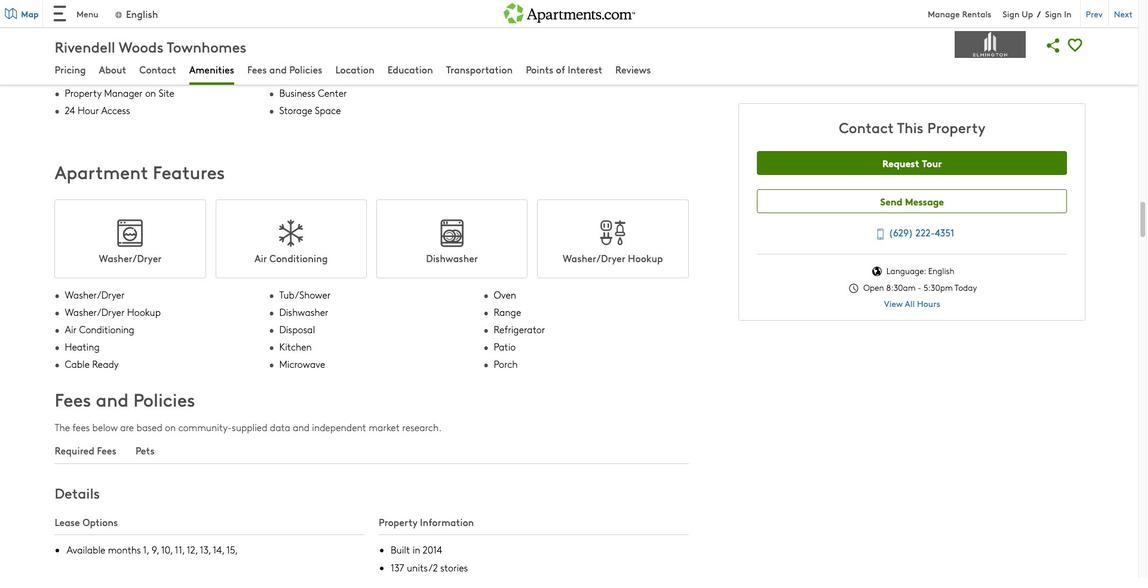 Task type: describe. For each thing, give the bounding box(es) containing it.
send message button
[[758, 189, 1068, 213]]

reviews
[[616, 63, 651, 76]]

of
[[556, 63, 565, 76]]

apartment features
[[55, 160, 225, 184]]

open
[[864, 282, 884, 294]]

interest
[[568, 63, 603, 76]]

grill
[[494, 69, 511, 82]]

site
[[159, 87, 174, 99]]

on for manager
[[145, 87, 156, 99]]

about button
[[99, 63, 126, 78]]

map link
[[0, 0, 43, 27]]

manager
[[104, 87, 143, 99]]

request tour button
[[758, 151, 1068, 175]]

2 sign from the left
[[1046, 7, 1062, 19]]

disposal
[[279, 323, 315, 336]]

media tab list
[[55, 444, 689, 465]]

0 horizontal spatial and
[[96, 387, 129, 412]]

24
[[65, 104, 75, 117]]

below
[[92, 422, 118, 434]]

1 vertical spatial property
[[928, 117, 986, 137]]

refrigerator
[[494, 323, 545, 336]]

and inside 'button'
[[269, 63, 287, 76]]

built
[[391, 544, 410, 557]]

1 horizontal spatial english
[[929, 266, 955, 277]]

fees
[[72, 422, 90, 434]]

language:
[[887, 266, 927, 277]]

request
[[883, 156, 920, 169]]

dishwasher inside tub/shower dishwasher disposal kitchen microwave
[[279, 306, 329, 319]]

are
[[120, 422, 134, 434]]

tub/shower
[[279, 289, 331, 301]]

air inside washer/dryer washer/dryer hookup air conditioning heating cable ready
[[65, 323, 77, 336]]

storage
[[279, 104, 312, 117]]

15,
[[227, 544, 238, 557]]

washer/dryer for washer/dryer hookup
[[563, 252, 626, 265]]

hours
[[918, 298, 941, 310]]

online
[[279, 69, 307, 82]]

prev link
[[1081, 0, 1109, 28]]

0 horizontal spatial fees and policies
[[55, 387, 195, 412]]

tour
[[922, 156, 943, 169]]

access
[[101, 104, 130, 117]]

business inside online services business center storage space
[[279, 87, 315, 99]]

0 vertical spatial air
[[255, 252, 267, 265]]

2 vertical spatial and
[[293, 422, 310, 434]]

0 vertical spatial center
[[136, 32, 166, 46]]

map
[[21, 7, 39, 19]]

cable
[[65, 358, 90, 371]]

sign up link
[[1003, 7, 1034, 19]]

5:30pm
[[924, 282, 953, 294]]

community-
[[178, 422, 232, 434]]

lease options
[[55, 516, 118, 529]]

contact for contact button
[[139, 63, 176, 76]]

washer/dryer for washer/dryer
[[99, 252, 162, 265]]

fees inside 'button'
[[247, 63, 267, 76]]

next
[[1115, 7, 1133, 19]]

woods
[[119, 36, 164, 56]]

hour
[[78, 104, 99, 117]]

based
[[137, 422, 162, 434]]

menu button
[[43, 0, 108, 27]]

available months 1, 9, 10, 11, 12, 13, 14, 15,
[[67, 544, 238, 557]]

reviews button
[[616, 63, 651, 78]]

pets
[[136, 444, 155, 457]]

message
[[906, 194, 945, 208]]

2014
[[423, 544, 442, 557]]

apartment
[[55, 160, 148, 184]]

center inside online services business center storage space
[[318, 87, 347, 99]]

lease
[[55, 516, 80, 529]]

air conditioning
[[255, 252, 328, 265]]

research.
[[403, 422, 442, 434]]

menu
[[77, 8, 98, 20]]

fees inside media tab list
[[97, 444, 116, 457]]

request tour
[[883, 156, 943, 169]]

oven range refrigerator patio porch
[[494, 289, 545, 371]]

stories
[[441, 562, 468, 575]]

14,
[[213, 544, 224, 557]]

view
[[885, 298, 903, 310]]

10,
[[161, 544, 173, 557]]

the fees below are based on community-supplied data and independent market research.
[[55, 422, 442, 434]]

1,
[[143, 544, 149, 557]]

(629)
[[889, 226, 914, 239]]

education
[[388, 63, 433, 76]]

property information
[[379, 516, 474, 529]]

required fees
[[55, 444, 116, 457]]

maintenance
[[65, 69, 121, 82]]

rivendell
[[55, 36, 115, 56]]

send
[[881, 194, 903, 208]]

9,
[[152, 544, 159, 557]]

heating
[[65, 341, 100, 353]]

12,
[[187, 544, 198, 557]]

open 8:30am - 5:30pm today
[[862, 282, 977, 294]]



Task type: locate. For each thing, give the bounding box(es) containing it.
required
[[55, 444, 94, 457]]

services
[[310, 69, 344, 82]]

business up about
[[95, 32, 133, 46]]

1 horizontal spatial conditioning
[[270, 252, 328, 265]]

send message
[[881, 194, 945, 208]]

policies up storage
[[289, 63, 322, 76]]

0 horizontal spatial sign
[[1003, 7, 1020, 19]]

available
[[67, 544, 105, 557]]

0 horizontal spatial conditioning
[[79, 323, 134, 336]]

and right data
[[293, 422, 310, 434]]

points of interest button
[[526, 63, 603, 78]]

0 horizontal spatial dishwasher
[[279, 306, 329, 319]]

independent
[[312, 422, 366, 434]]

1 vertical spatial air
[[65, 323, 77, 336]]

contact
[[139, 63, 176, 76], [839, 117, 894, 137]]

1 vertical spatial fees and policies
[[55, 387, 195, 412]]

space
[[315, 104, 341, 117]]

information
[[420, 516, 474, 529]]

english up 5:30pm on the right of page
[[929, 266, 955, 277]]

in
[[413, 544, 421, 557]]

1 horizontal spatial air
[[255, 252, 267, 265]]

0 vertical spatial fees and policies
[[247, 63, 322, 76]]

1 horizontal spatial sign
[[1046, 7, 1062, 19]]

policies inside 'button'
[[289, 63, 322, 76]]

on left site
[[145, 87, 156, 99]]

2 vertical spatial fees
[[97, 444, 116, 457]]

months
[[108, 544, 141, 557]]

property up 'tour'
[[928, 117, 986, 137]]

4351
[[935, 226, 955, 239]]

contact for contact this property
[[839, 117, 894, 137]]

1 horizontal spatial policies
[[289, 63, 322, 76]]

rentals
[[963, 7, 992, 19]]

on for based
[[165, 422, 176, 434]]

0 vertical spatial contact
[[139, 63, 176, 76]]

0 horizontal spatial english
[[126, 7, 158, 20]]

2 horizontal spatial property
[[928, 117, 986, 137]]

fees down below
[[97, 444, 116, 457]]

washer/dryer
[[99, 252, 162, 265], [563, 252, 626, 265], [65, 289, 125, 301], [65, 306, 125, 319]]

manage
[[928, 7, 960, 19]]

1 horizontal spatial fees and policies
[[247, 63, 322, 76]]

1 vertical spatial hookup
[[127, 306, 161, 319]]

business
[[95, 32, 133, 46], [279, 87, 315, 99]]

11,
[[175, 544, 185, 557]]

0 horizontal spatial on
[[124, 69, 134, 82]]

in
[[1065, 7, 1072, 19]]

conditioning up tub/shower
[[270, 252, 328, 265]]

property up built
[[379, 516, 418, 529]]

the
[[55, 422, 70, 434]]

2 vertical spatial property
[[379, 516, 418, 529]]

1 vertical spatial contact
[[839, 117, 894, 137]]

1 vertical spatial english
[[929, 266, 955, 277]]

townhomes
[[167, 36, 247, 56]]

patio
[[494, 341, 516, 353]]

sign left in
[[1046, 7, 1062, 19]]

site
[[137, 69, 152, 82]]

options
[[83, 516, 118, 529]]

washer/dryer for washer/dryer washer/dryer hookup air conditioning heating cable ready
[[65, 289, 125, 301]]

1 vertical spatial center
[[318, 87, 347, 99]]

view all hours
[[885, 298, 941, 310]]

property
[[65, 87, 102, 99], [928, 117, 986, 137], [379, 516, 418, 529]]

apartments.com logo image
[[504, 0, 635, 23]]

1 horizontal spatial business
[[279, 87, 315, 99]]

and
[[269, 63, 287, 76], [96, 387, 129, 412], [293, 422, 310, 434]]

0 vertical spatial dishwasher
[[426, 252, 478, 265]]

this
[[898, 117, 924, 137]]

pricing button
[[55, 63, 86, 78]]

prev
[[1086, 7, 1103, 19]]

1 vertical spatial policies
[[133, 387, 195, 412]]

137
[[391, 562, 404, 575]]

contact left this
[[839, 117, 894, 137]]

ready
[[92, 358, 119, 371]]

1 horizontal spatial on
[[145, 87, 156, 99]]

0 vertical spatial policies
[[289, 63, 322, 76]]

0 horizontal spatial business
[[95, 32, 133, 46]]

location
[[336, 63, 375, 76]]

kitchen
[[279, 341, 312, 353]]

1 vertical spatial business
[[279, 87, 315, 99]]

english up the business center
[[126, 7, 158, 20]]

oven
[[494, 289, 516, 301]]

hookup inside washer/dryer washer/dryer hookup air conditioning heating cable ready
[[127, 306, 161, 319]]

contact down rivendell woods townhomes
[[139, 63, 176, 76]]

0 horizontal spatial center
[[136, 32, 166, 46]]

today
[[955, 282, 977, 294]]

2 horizontal spatial on
[[165, 422, 176, 434]]

on right based
[[165, 422, 176, 434]]

center up the space on the left top of page
[[318, 87, 347, 99]]

13,
[[200, 544, 211, 557]]

1 horizontal spatial property
[[379, 516, 418, 529]]

rivendell woods townhomes
[[55, 36, 247, 56]]

maintenance on site property manager on site 24 hour access
[[65, 69, 174, 117]]

2 horizontal spatial and
[[293, 422, 310, 434]]

2 vertical spatial on
[[165, 422, 176, 434]]

0 horizontal spatial contact
[[139, 63, 176, 76]]

manage rentals link
[[928, 7, 1003, 19]]

dishwasher
[[426, 252, 478, 265], [279, 306, 329, 319]]

0 vertical spatial and
[[269, 63, 287, 76]]

1 horizontal spatial center
[[318, 87, 347, 99]]

range
[[494, 306, 521, 319]]

1 sign from the left
[[1003, 7, 1020, 19]]

business center
[[95, 32, 166, 46]]

fees left online
[[247, 63, 267, 76]]

fees and policies
[[247, 63, 322, 76], [55, 387, 195, 412]]

points of interest
[[526, 63, 603, 76]]

sign left up at right top
[[1003, 7, 1020, 19]]

porch
[[494, 358, 518, 371]]

sign in link
[[1046, 7, 1072, 19]]

conditioning inside washer/dryer washer/dryer hookup air conditioning heating cable ready
[[79, 323, 134, 336]]

0 horizontal spatial policies
[[133, 387, 195, 412]]

washer/dryer washer/dryer hookup air conditioning heating cable ready
[[65, 289, 161, 371]]

1 vertical spatial dishwasher
[[279, 306, 329, 319]]

contact button
[[139, 63, 176, 78]]

/
[[1038, 8, 1041, 20]]

policies
[[289, 63, 322, 76], [133, 387, 195, 412]]

tub/shower dishwasher disposal kitchen microwave
[[279, 289, 331, 371]]

policies up based
[[133, 387, 195, 412]]

transportation
[[446, 63, 513, 76]]

0 vertical spatial english
[[126, 7, 158, 20]]

transportation button
[[446, 63, 513, 78]]

1 vertical spatial and
[[96, 387, 129, 412]]

1 horizontal spatial fees
[[97, 444, 116, 457]]

microwave
[[279, 358, 325, 371]]

conditioning up "heating"
[[79, 323, 134, 336]]

2 horizontal spatial fees
[[247, 63, 267, 76]]

0 vertical spatial business
[[95, 32, 133, 46]]

1 horizontal spatial contact
[[839, 117, 894, 137]]

pricing
[[55, 63, 86, 76]]

fees up the fees
[[55, 387, 91, 412]]

pets button
[[132, 444, 158, 457]]

features
[[153, 160, 225, 184]]

1 vertical spatial fees
[[55, 387, 91, 412]]

center down english link
[[136, 32, 166, 46]]

built in 2014 137 units/2 stories
[[391, 544, 468, 575]]

1 horizontal spatial and
[[269, 63, 287, 76]]

online services business center storage space
[[279, 69, 347, 117]]

property up hour
[[65, 87, 102, 99]]

business up storage
[[279, 87, 315, 99]]

and up below
[[96, 387, 129, 412]]

on left 'site'
[[124, 69, 134, 82]]

0 horizontal spatial air
[[65, 323, 77, 336]]

0 horizontal spatial hookup
[[127, 306, 161, 319]]

0 horizontal spatial property
[[65, 87, 102, 99]]

fees and policies up are at the bottom of page
[[55, 387, 195, 412]]

(629) 222-4351 link
[[870, 224, 955, 242]]

center
[[136, 32, 166, 46], [318, 87, 347, 99]]

0 vertical spatial property
[[65, 87, 102, 99]]

share listing image
[[1043, 35, 1065, 56]]

data
[[270, 422, 290, 434]]

0 vertical spatial hookup
[[628, 252, 663, 265]]

property inside maintenance on site property manager on site 24 hour access
[[65, 87, 102, 99]]

amenities button
[[189, 63, 234, 78]]

0 vertical spatial on
[[124, 69, 134, 82]]

manage rentals sign up / sign in
[[928, 7, 1072, 20]]

fees and policies up storage
[[247, 63, 322, 76]]

property management company logo image
[[955, 31, 1027, 58]]

and up storage
[[269, 63, 287, 76]]

conditioning
[[270, 252, 328, 265], [79, 323, 134, 336]]

0 horizontal spatial fees
[[55, 387, 91, 412]]

1 horizontal spatial dishwasher
[[426, 252, 478, 265]]

1 horizontal spatial hookup
[[628, 252, 663, 265]]

1 vertical spatial on
[[145, 87, 156, 99]]

8:30am
[[887, 282, 916, 294]]

language: english
[[885, 266, 955, 277]]

0 vertical spatial conditioning
[[270, 252, 328, 265]]

1 vertical spatial conditioning
[[79, 323, 134, 336]]

english link
[[114, 7, 158, 20]]

0 vertical spatial fees
[[247, 63, 267, 76]]

(629) 222-4351
[[889, 226, 955, 239]]

next link
[[1109, 0, 1139, 28]]

222-
[[916, 226, 935, 239]]



Task type: vqa. For each thing, say whether or not it's contained in the screenshot.
the bottommost Save Search
no



